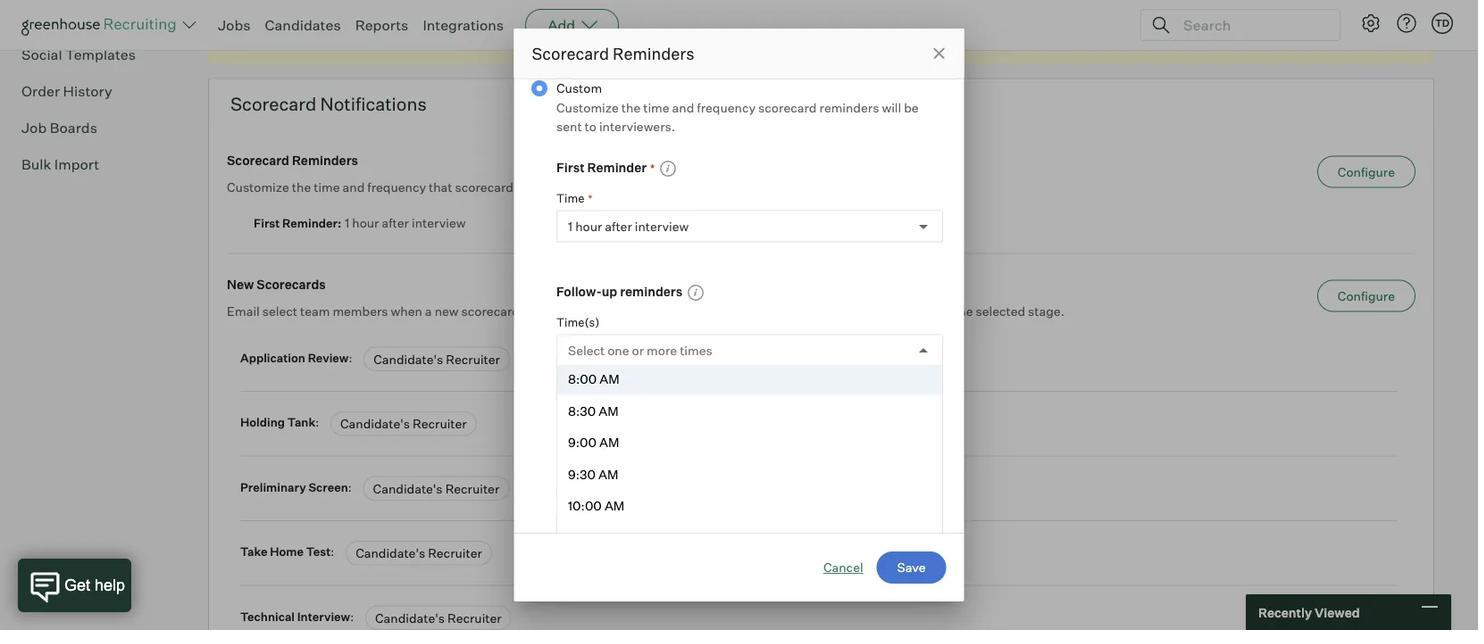 Task type: vqa. For each thing, say whether or not it's contained in the screenshot.
Configure
yes



Task type: locate. For each thing, give the bounding box(es) containing it.
10:30 am
[[568, 530, 623, 546]]

frequency up first reminder : 1 hour after interview
[[368, 180, 426, 195]]

9:30
[[568, 467, 596, 483]]

0 horizontal spatial 1
[[345, 216, 350, 231]]

first up new scorecards
[[254, 216, 280, 231]]

to right recipients
[[673, 34, 685, 50]]

the inside customize the time and frequency scorecard reminders will be sent to interviewers.
[[621, 101, 640, 116]]

am for 10:00 am
[[604, 499, 624, 514]]

subsequent notification(s) sent in the business days following the interview. image
[[687, 285, 705, 302]]

2 configure from the top
[[1338, 289, 1396, 304]]

1 configure button from the top
[[1318, 157, 1416, 189]]

summary
[[635, 304, 690, 320]]

as
[[596, 34, 610, 50]]

0 horizontal spatial first
[[254, 216, 280, 231]]

: for first reminder : 1 hour after interview
[[338, 216, 341, 231]]

interviewers. for customize the time and frequency that scorecard reminders are sent to interviewers.
[[643, 180, 719, 195]]

sent down custom at the top of page
[[556, 119, 582, 135]]

note that you can now add the following hiring team roles as recipients to additional notifications types: hiring manager(s) , candidate's recruiter , and candidate's coordinator . learn more.
[[261, 34, 1371, 50]]

1 a from the left
[[425, 304, 432, 320]]

2 horizontal spatial to
[[673, 34, 685, 50]]

0 vertical spatial scorecard
[[532, 43, 609, 63]]

0 vertical spatial time
[[643, 101, 669, 116]]

times
[[680, 343, 712, 359]]

after down first reminder
[[605, 219, 632, 235]]

1 horizontal spatial reminder
[[587, 160, 647, 176]]

to inside customize the time and frequency scorecard reminders will be sent to interviewers.
[[584, 119, 596, 135]]

reminders up email select team members when a new scorecard is submitted with a summary of submitted and outstanding scorecards for the selected stage.
[[620, 284, 682, 300]]

you
[[318, 34, 340, 50]]

1 vertical spatial email
[[227, 304, 260, 320]]

application
[[240, 351, 306, 366]]

am right 8:30
[[598, 403, 618, 419]]

td button
[[1429, 9, 1457, 38]]

1 vertical spatial reminders
[[516, 180, 576, 195]]

email down new
[[227, 304, 260, 320]]

first reminder
[[556, 160, 647, 176]]

sent for customize the time and frequency scorecard reminders will be sent to interviewers.
[[556, 119, 582, 135]]

0 horizontal spatial to
[[584, 119, 596, 135]]

reminders
[[613, 43, 695, 63], [292, 153, 358, 169]]

that down candidates link
[[292, 34, 316, 50]]

email templates
[[21, 10, 133, 27]]

custom
[[556, 81, 602, 97]]

time inside customize the time and frequency scorecard reminders will be sent to interviewers.
[[643, 101, 669, 116]]

or
[[632, 343, 644, 359]]

candidate's for take home test :
[[356, 547, 425, 562]]

candidate's recruiter for take home test :
[[356, 547, 482, 562]]

1 vertical spatial configure button
[[1318, 281, 1416, 313]]

reminders inside "dialog"
[[613, 43, 695, 63]]

candidate's for application review :
[[374, 352, 443, 368]]

first inside first reminder : 1 hour after interview
[[254, 216, 280, 231]]

interview down customize the time and frequency that scorecard reminders are sent to interviewers.
[[412, 216, 466, 231]]

customize inside customize the time and frequency scorecard reminders will be sent to interviewers.
[[556, 101, 619, 116]]

8:00 am
[[568, 372, 619, 387]]

1 configure from the top
[[1338, 165, 1396, 180]]

,
[[975, 34, 979, 50], [1114, 34, 1118, 50]]

am for 8:30 am
[[598, 403, 618, 419]]

1 vertical spatial customize
[[227, 180, 289, 195]]

technical
[[240, 610, 295, 625]]

to for that
[[629, 180, 640, 195]]

order history link
[[21, 81, 157, 102]]

1
[[345, 216, 350, 231], [568, 219, 572, 235]]

submitted right of
[[707, 304, 767, 320]]

0 vertical spatial frequency
[[697, 101, 756, 116]]

recruiter for preliminary screen :
[[446, 482, 500, 497]]

candidate's
[[374, 352, 443, 368], [340, 417, 410, 433], [373, 482, 443, 497], [356, 547, 425, 562], [375, 611, 445, 627]]

scorecard reminders
[[532, 43, 695, 63], [227, 153, 358, 169]]

candidate's right test
[[356, 547, 425, 562]]

scorecard left is on the left of the page
[[462, 304, 520, 320]]

reminder inside first reminder : 1 hour after interview
[[282, 216, 338, 231]]

and
[[1120, 34, 1142, 50], [672, 101, 694, 116], [343, 180, 365, 195], [770, 304, 792, 320]]

1 vertical spatial sent
[[600, 180, 626, 195]]

reminders
[[819, 101, 879, 116], [516, 180, 576, 195], [620, 284, 682, 300]]

0 horizontal spatial email
[[21, 10, 59, 27]]

8:00
[[568, 372, 597, 387]]

of
[[693, 304, 704, 320]]

candidate's down when
[[374, 352, 443, 368]]

social templates
[[21, 46, 136, 64]]

to down first reminder
[[629, 180, 640, 195]]

reminders right as
[[613, 43, 695, 63]]

candidate's right "interview"
[[375, 611, 445, 627]]

1 vertical spatial that
[[429, 180, 453, 195]]

scorecard reminders up custom at the top of page
[[532, 43, 695, 63]]

scorecard down notifications
[[758, 101, 817, 116]]

hiring
[[863, 34, 901, 50]]

time
[[643, 101, 669, 116], [314, 180, 340, 195]]

coordinator
[[1220, 34, 1294, 50]]

1 horizontal spatial candidate's
[[1145, 34, 1218, 50]]

1 horizontal spatial email
[[227, 304, 260, 320]]

time for customize the time and frequency that scorecard reminders are sent to interviewers.
[[314, 180, 340, 195]]

reminders down scorecard notifications
[[292, 153, 358, 169]]

0 horizontal spatial scorecard reminders
[[227, 153, 358, 169]]

time up notification sent on the same day of the interview element
[[643, 101, 669, 116]]

scorecard reminders inside "dialog"
[[532, 43, 695, 63]]

reminder
[[587, 160, 647, 176], [282, 216, 338, 231]]

0 vertical spatial configure
[[1338, 165, 1396, 180]]

a right with
[[626, 304, 632, 320]]

scorecard inside customize the time and frequency scorecard reminders will be sent to interviewers.
[[758, 101, 817, 116]]

scorecard left time
[[455, 180, 514, 195]]

0 vertical spatial to
[[673, 34, 685, 50]]

1 submitted from the left
[[535, 304, 595, 320]]

1 vertical spatial scorecard reminders
[[227, 153, 358, 169]]

reminder for first reminder : 1 hour after interview
[[282, 216, 338, 231]]

1 horizontal spatial 1
[[568, 219, 572, 235]]

1 vertical spatial configure
[[1338, 289, 1396, 304]]

reminders inside customize the time and frequency scorecard reminders will be sent to interviewers.
[[819, 101, 879, 116]]

frequency inside customize the time and frequency scorecard reminders will be sent to interviewers.
[[697, 101, 756, 116]]

0 horizontal spatial sent
[[556, 119, 582, 135]]

configure
[[1338, 165, 1396, 180], [1338, 289, 1396, 304]]

0 horizontal spatial a
[[425, 304, 432, 320]]

team down add
[[532, 34, 562, 50]]

templates for email templates
[[62, 10, 133, 27]]

social templates link
[[21, 44, 157, 66]]

candidate's right "tank"
[[340, 417, 410, 433]]

am right 9:00
[[599, 435, 619, 451]]

team right select
[[300, 304, 330, 320]]

1 vertical spatial frequency
[[368, 180, 426, 195]]

2 candidate's from the left
[[1145, 34, 1218, 50]]

0 vertical spatial templates
[[62, 10, 133, 27]]

first inside customization option group
[[556, 160, 584, 176]]

to down custom at the top of page
[[584, 119, 596, 135]]

subsequent notification(s) sent in the business days following the interview. element
[[682, 283, 705, 302]]

frequency for that
[[368, 180, 426, 195]]

0 vertical spatial reminder
[[587, 160, 647, 176]]

reminder up 'scorecards'
[[282, 216, 338, 231]]

sent inside customize the time and frequency scorecard reminders will be sent to interviewers.
[[556, 119, 582, 135]]

hour
[[352, 216, 379, 231], [575, 219, 602, 235]]

candidate's left the coordinator on the right of page
[[1145, 34, 1218, 50]]

take
[[240, 546, 268, 560]]

am right 10:00
[[604, 499, 624, 514]]

configure for customize the time and frequency that scorecard reminders are sent to interviewers.
[[1338, 165, 1396, 180]]

1 horizontal spatial a
[[626, 304, 632, 320]]

be
[[904, 101, 919, 116]]

0 vertical spatial team
[[532, 34, 562, 50]]

10:00
[[568, 499, 602, 514]]

candidate's
[[982, 34, 1054, 50], [1145, 34, 1218, 50]]

1 horizontal spatial sent
[[600, 180, 626, 195]]

can
[[342, 34, 363, 50]]

1 vertical spatial first
[[254, 216, 280, 231]]

am right the 8:00 at bottom left
[[599, 372, 619, 387]]

2 horizontal spatial reminders
[[819, 101, 879, 116]]

candidate's right manager(s)
[[982, 34, 1054, 50]]

the up first reminder
[[621, 101, 640, 116]]

holding
[[240, 416, 285, 430]]

hour down time
[[575, 219, 602, 235]]

candidate's recruiter for preliminary screen :
[[373, 482, 500, 497]]

2 vertical spatial scorecard
[[462, 304, 520, 320]]

reminder inside customization option group
[[587, 160, 647, 176]]

0 horizontal spatial reminders
[[292, 153, 358, 169]]

up
[[602, 284, 617, 300]]

reminder for first reminder
[[587, 160, 647, 176]]

interviewers.
[[599, 119, 675, 135], [643, 180, 719, 195]]

reminders left will
[[819, 101, 879, 116]]

candidates
[[265, 16, 341, 34]]

1 horizontal spatial time
[[643, 101, 669, 116]]

0 horizontal spatial submitted
[[535, 304, 595, 320]]

1 vertical spatial reminders
[[292, 153, 358, 169]]

0 vertical spatial scorecard
[[758, 101, 817, 116]]

order
[[21, 83, 60, 101]]

time up first reminder : 1 hour after interview
[[314, 180, 340, 195]]

recruiter for holding tank :
[[413, 417, 467, 433]]

recruiter
[[1057, 34, 1114, 50], [446, 352, 500, 368], [413, 417, 467, 433], [446, 482, 500, 497], [428, 547, 482, 562], [448, 611, 502, 627]]

0 vertical spatial interviewers.
[[599, 119, 675, 135]]

1 horizontal spatial submitted
[[707, 304, 767, 320]]

that up first reminder : 1 hour after interview
[[429, 180, 453, 195]]

0 vertical spatial customize
[[556, 101, 619, 116]]

hour up members
[[352, 216, 379, 231]]

after down customize the time and frequency that scorecard reminders are sent to interviewers.
[[382, 216, 409, 231]]

1 horizontal spatial ,
[[1114, 34, 1118, 50]]

bulk
[[21, 156, 51, 174]]

am
[[599, 372, 619, 387], [598, 403, 618, 419], [599, 435, 619, 451], [598, 467, 618, 483], [604, 499, 624, 514], [603, 530, 623, 546]]

integrations
[[423, 16, 504, 34]]

home
[[270, 546, 304, 560]]

0 horizontal spatial candidate's
[[982, 34, 1054, 50]]

a left the "new"
[[425, 304, 432, 320]]

frequency down additional
[[697, 101, 756, 116]]

reminders left are
[[516, 180, 576, 195]]

candidate's recruiter for application review :
[[374, 352, 500, 368]]

sent down first reminder
[[600, 180, 626, 195]]

reminder up are
[[587, 160, 647, 176]]

preliminary screen :
[[240, 481, 354, 495]]

0 horizontal spatial that
[[292, 34, 316, 50]]

interviewers. down notification sent on the same day of the interview image
[[643, 180, 719, 195]]

interviewers. inside customize the time and frequency scorecard reminders will be sent to interviewers.
[[599, 119, 675, 135]]

.
[[1294, 34, 1297, 50]]

scorecard
[[758, 101, 817, 116], [455, 180, 514, 195], [462, 304, 520, 320]]

jobs link
[[218, 16, 251, 34]]

first for first reminder
[[556, 160, 584, 176]]

2 submitted from the left
[[707, 304, 767, 320]]

templates for social templates
[[65, 46, 136, 64]]

configure button
[[1318, 157, 1416, 189], [1318, 281, 1416, 313]]

1 horizontal spatial customize
[[556, 101, 619, 116]]

first up are
[[556, 160, 584, 176]]

recipients
[[612, 34, 671, 50]]

0 horizontal spatial frequency
[[368, 180, 426, 195]]

0 horizontal spatial ,
[[975, 34, 979, 50]]

1 horizontal spatial hour
[[575, 219, 602, 235]]

2 configure button from the top
[[1318, 281, 1416, 313]]

to
[[673, 34, 685, 50], [584, 119, 596, 135], [629, 180, 640, 195]]

1 horizontal spatial that
[[429, 180, 453, 195]]

a
[[425, 304, 432, 320], [626, 304, 632, 320]]

1 horizontal spatial first
[[556, 160, 584, 176]]

am for 9:00 am
[[599, 435, 619, 451]]

1 vertical spatial templates
[[65, 46, 136, 64]]

1 horizontal spatial after
[[605, 219, 632, 235]]

templates up social templates link at the top
[[62, 10, 133, 27]]

email up social
[[21, 10, 59, 27]]

0 vertical spatial reminders
[[613, 43, 695, 63]]

2 , from the left
[[1114, 34, 1118, 50]]

interview down notification sent on the same day of the interview image
[[635, 219, 689, 235]]

0 vertical spatial email
[[21, 10, 59, 27]]

0 horizontal spatial customize
[[227, 180, 289, 195]]

greenhouse recruiting image
[[21, 14, 182, 36]]

am for 8:00 am
[[599, 372, 619, 387]]

email for email templates
[[21, 10, 59, 27]]

outstanding
[[795, 304, 865, 320]]

test
[[306, 546, 331, 560]]

the up first reminder : 1 hour after interview
[[292, 180, 311, 195]]

frequency for scorecard
[[697, 101, 756, 116]]

0 vertical spatial scorecard reminders
[[532, 43, 695, 63]]

scorecards
[[868, 304, 933, 320]]

1 vertical spatial time
[[314, 180, 340, 195]]

viewed
[[1315, 605, 1360, 621]]

application review :
[[240, 351, 355, 366]]

0 vertical spatial first
[[556, 160, 584, 176]]

sent for customize the time and frequency that scorecard reminders are sent to interviewers.
[[600, 180, 626, 195]]

0 horizontal spatial reminder
[[282, 216, 338, 231]]

review
[[308, 351, 349, 366]]

am right 10:30
[[603, 530, 623, 546]]

2 vertical spatial to
[[629, 180, 640, 195]]

that
[[292, 34, 316, 50], [429, 180, 453, 195]]

templates down greenhouse recruiting image
[[65, 46, 136, 64]]

am right 9:30 at the bottom left
[[598, 467, 618, 483]]

0 vertical spatial sent
[[556, 119, 582, 135]]

0 vertical spatial reminders
[[819, 101, 879, 116]]

0 horizontal spatial team
[[300, 304, 330, 320]]

interviewers. up notification sent on the same day of the interview element
[[599, 119, 675, 135]]

email select team members when a new scorecard is submitted with a summary of submitted and outstanding scorecards for the selected stage.
[[227, 304, 1065, 320]]

1 vertical spatial to
[[584, 119, 596, 135]]

1 horizontal spatial frequency
[[697, 101, 756, 116]]

1 horizontal spatial to
[[629, 180, 640, 195]]

0 horizontal spatial interview
[[412, 216, 466, 231]]

: for application review :
[[349, 351, 352, 366]]

scorecards
[[257, 277, 326, 293]]

: inside first reminder : 1 hour after interview
[[338, 216, 341, 231]]

bulk import
[[21, 156, 99, 174]]

submitted down follow-
[[535, 304, 595, 320]]

0 vertical spatial configure button
[[1318, 157, 1416, 189]]

1 horizontal spatial team
[[532, 34, 562, 50]]

customization option group
[[522, 0, 943, 631]]

1 vertical spatial interviewers.
[[643, 180, 719, 195]]

scorecard reminders down scorecard notifications
[[227, 153, 358, 169]]

candidates link
[[265, 16, 341, 34]]

1 horizontal spatial reminders
[[613, 43, 695, 63]]

1 horizontal spatial reminders
[[620, 284, 682, 300]]

1 horizontal spatial scorecard reminders
[[532, 43, 695, 63]]

email
[[21, 10, 59, 27], [227, 304, 260, 320]]

0 horizontal spatial time
[[314, 180, 340, 195]]

1 vertical spatial reminder
[[282, 216, 338, 231]]

1 horizontal spatial interview
[[635, 219, 689, 235]]

candidate's right screen
[[373, 482, 443, 497]]



Task type: describe. For each thing, give the bounding box(es) containing it.
job boards
[[21, 119, 97, 137]]

email for email select team members when a new scorecard is submitted with a summary of submitted and outstanding scorecards for the selected stage.
[[227, 304, 260, 320]]

first reminder : 1 hour after interview
[[254, 216, 466, 231]]

configure button for email select team members when a new scorecard is submitted with a summary of submitted and outstanding scorecards for the selected stage.
[[1318, 281, 1416, 313]]

Search text field
[[1179, 12, 1324, 38]]

members
[[333, 304, 388, 320]]

new scorecards
[[227, 277, 326, 293]]

cancel
[[824, 560, 864, 576]]

recruiter for take home test :
[[428, 547, 482, 562]]

tank
[[288, 416, 316, 430]]

8:30 am
[[568, 403, 618, 419]]

candidate's for technical interview :
[[375, 611, 445, 627]]

take home test :
[[240, 546, 337, 560]]

8:30
[[568, 403, 596, 419]]

select
[[568, 343, 605, 359]]

the right add
[[418, 34, 437, 50]]

add
[[548, 16, 576, 34]]

integrations link
[[423, 16, 504, 34]]

add button
[[526, 9, 619, 41]]

1 , from the left
[[975, 34, 979, 50]]

preliminary
[[240, 481, 306, 495]]

scorecard reminders dialog
[[514, 0, 965, 631]]

follow-
[[556, 284, 602, 300]]

recruiter for application review :
[[446, 352, 500, 368]]

additional
[[688, 34, 746, 50]]

time(s)
[[556, 315, 599, 330]]

1 hour after interview
[[568, 219, 689, 235]]

candidate's recruiter for technical interview :
[[375, 611, 502, 627]]

0 horizontal spatial reminders
[[516, 180, 576, 195]]

1 vertical spatial team
[[300, 304, 330, 320]]

candidate's recruiter for holding tank :
[[340, 417, 467, 433]]

configure button for customize the time and frequency that scorecard reminders are sent to interviewers.
[[1318, 157, 1416, 189]]

notifications
[[749, 34, 822, 50]]

will
[[882, 101, 901, 116]]

screen
[[309, 481, 348, 495]]

cancel link
[[824, 559, 864, 577]]

one
[[607, 343, 629, 359]]

types:
[[824, 34, 861, 50]]

hour inside customization option group
[[575, 219, 602, 235]]

2 a from the left
[[626, 304, 632, 320]]

1 vertical spatial scorecard
[[231, 93, 316, 115]]

selected
[[976, 304, 1026, 320]]

reports
[[355, 16, 409, 34]]

time
[[556, 191, 584, 206]]

1 vertical spatial scorecard
[[455, 180, 514, 195]]

the right for
[[954, 304, 973, 320]]

follow-up reminders
[[556, 284, 682, 300]]

customize for customize the time and frequency scorecard reminders will be sent to interviewers.
[[556, 101, 619, 116]]

learn
[[1300, 34, 1334, 50]]

9:30 am
[[568, 467, 618, 483]]

boards
[[50, 119, 97, 137]]

notification sent on the same day of the interview element
[[655, 159, 677, 178]]

customize the time and frequency scorecard reminders will be sent to interviewers.
[[556, 101, 919, 135]]

bulk import link
[[21, 154, 157, 176]]

job boards link
[[21, 118, 157, 139]]

first for first reminder : 1 hour after interview
[[254, 216, 280, 231]]

recently
[[1259, 605, 1313, 621]]

email templates link
[[21, 8, 157, 29]]

to for scorecard
[[584, 119, 596, 135]]

with
[[598, 304, 623, 320]]

stage.
[[1029, 304, 1065, 320]]

order history
[[21, 83, 112, 101]]

after inside customization option group
[[605, 219, 632, 235]]

select
[[262, 304, 297, 320]]

: for preliminary screen :
[[348, 481, 352, 495]]

: for technical interview :
[[350, 610, 354, 625]]

0 horizontal spatial after
[[382, 216, 409, 231]]

for
[[936, 304, 952, 320]]

now
[[366, 34, 390, 50]]

1 inside customization option group
[[568, 219, 572, 235]]

when
[[391, 304, 422, 320]]

interview
[[297, 610, 350, 625]]

2 vertical spatial reminders
[[620, 284, 682, 300]]

td
[[1436, 17, 1450, 29]]

0 horizontal spatial hour
[[352, 216, 379, 231]]

following
[[440, 34, 493, 50]]

save button
[[877, 552, 947, 584]]

recruiter for technical interview :
[[448, 611, 502, 627]]

is
[[523, 304, 532, 320]]

configure image
[[1361, 13, 1382, 34]]

technical interview :
[[240, 610, 356, 625]]

notifications
[[320, 93, 427, 115]]

customize for customize the time and frequency that scorecard reminders are sent to interviewers.
[[227, 180, 289, 195]]

scorecard notifications
[[231, 93, 427, 115]]

import
[[54, 156, 99, 174]]

are
[[579, 180, 598, 195]]

scorecard inside "dialog"
[[532, 43, 609, 63]]

10:00 am
[[568, 499, 624, 514]]

td button
[[1432, 13, 1454, 34]]

and inside customize the time and frequency scorecard reminders will be sent to interviewers.
[[672, 101, 694, 116]]

roles
[[565, 34, 594, 50]]

customize the time and frequency that scorecard reminders are sent to interviewers.
[[227, 180, 719, 195]]

social
[[21, 46, 62, 64]]

interview inside customization option group
[[635, 219, 689, 235]]

new
[[435, 304, 459, 320]]

recently viewed
[[1259, 605, 1360, 621]]

select one or more times
[[568, 343, 712, 359]]

manager(s)
[[904, 34, 975, 50]]

10:30
[[568, 530, 601, 546]]

time for customize the time and frequency scorecard reminders will be sent to interviewers.
[[643, 101, 669, 116]]

am for 9:30 am
[[598, 467, 618, 483]]

learn more. link
[[1300, 34, 1371, 50]]

candidate's for preliminary screen :
[[373, 482, 443, 497]]

1 candidate's from the left
[[982, 34, 1054, 50]]

candidate's for holding tank :
[[340, 417, 410, 433]]

more.
[[1337, 34, 1371, 50]]

notification sent on the same day of the interview image
[[659, 160, 677, 178]]

0 vertical spatial that
[[292, 34, 316, 50]]

holding tank :
[[240, 416, 322, 430]]

: for holding tank :
[[316, 416, 319, 430]]

interviewers. for customize the time and frequency scorecard reminders will be sent to interviewers.
[[599, 119, 675, 135]]

save
[[898, 560, 926, 576]]

note
[[261, 34, 289, 50]]

2 vertical spatial scorecard
[[227, 153, 290, 169]]

am for 10:30 am
[[603, 530, 623, 546]]

configure for email select team members when a new scorecard is submitted with a summary of submitted and outstanding scorecards for the selected stage.
[[1338, 289, 1396, 304]]

new
[[227, 277, 254, 293]]



